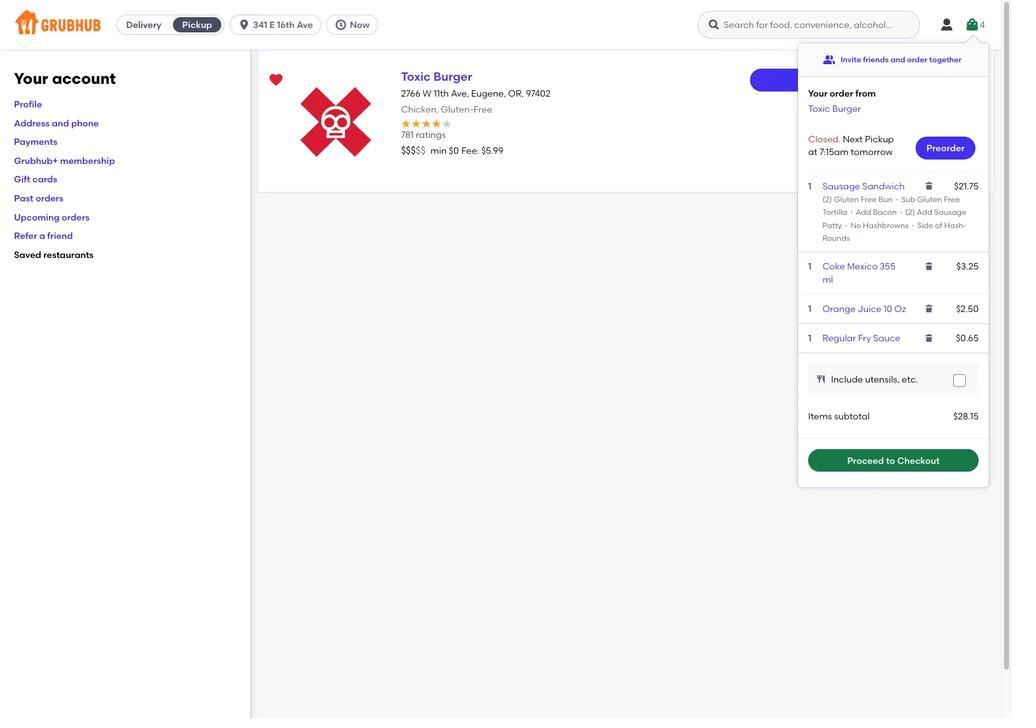 Task type: describe. For each thing, give the bounding box(es) containing it.
your for your account
[[14, 69, 48, 88]]

include utensils, etc.
[[831, 374, 918, 385]]

mexico
[[847, 261, 878, 272]]

coke
[[823, 261, 845, 272]]

tortilla
[[823, 208, 847, 217]]

$21.75
[[954, 181, 979, 191]]

gift
[[14, 174, 30, 185]]

free inside sub gluten free tortilla
[[944, 195, 960, 204]]

ratings
[[416, 129, 446, 140]]

0 horizontal spatial )
[[830, 195, 832, 204]]

svg image left include
[[816, 374, 826, 385]]

tomorrow
[[851, 147, 893, 158]]

eugene,
[[471, 88, 506, 99]]

together
[[929, 55, 962, 64]]

at
[[809, 147, 818, 158]]

start
[[835, 75, 857, 85]]

proceed to checkout button
[[809, 449, 979, 472]]

∙ for 2
[[899, 208, 904, 217]]

toxic burger logo image
[[285, 69, 386, 170]]

items subtotal
[[809, 411, 870, 422]]

ml
[[823, 274, 833, 285]]

pickup button
[[171, 15, 224, 35]]

saved restaurants link
[[14, 249, 94, 260]]

ave
[[297, 19, 313, 30]]

or,
[[508, 88, 524, 99]]

coke mexico 355 ml link
[[823, 261, 896, 285]]

1 for orange
[[809, 303, 812, 314]]

proceed to checkout
[[848, 455, 940, 466]]

patty
[[823, 221, 842, 230]]

gluten inside sub gluten free tortilla
[[918, 195, 942, 204]]

utensils,
[[865, 374, 900, 385]]

payments link
[[14, 136, 57, 147]]

address
[[14, 118, 50, 128]]

sausage sandwich link
[[823, 181, 905, 191]]

orange
[[823, 303, 856, 314]]

main navigation navigation
[[0, 0, 1002, 50]]

1 for coke
[[809, 261, 812, 272]]

past orders
[[14, 193, 63, 204]]

from
[[856, 88, 876, 99]]

refer
[[14, 231, 37, 241]]

svg image inside 4 button
[[965, 17, 980, 32]]

saved restaurant button
[[264, 69, 287, 92]]

regular fry sauce
[[823, 333, 901, 344]]

tooltip containing your order from
[[798, 36, 989, 488]]

past orders link
[[14, 193, 63, 204]]

grubhub+ membership link
[[14, 155, 115, 166]]

w
[[423, 88, 432, 99]]

∙ add bacon
[[847, 208, 897, 217]]

355
[[880, 261, 896, 272]]

.
[[839, 134, 841, 145]]

account
[[52, 69, 116, 88]]

$$$
[[401, 145, 416, 156]]

burger inside toxic burger 2766 w 11th ave, eugene, or, 97402 chicken, gluten-free
[[434, 70, 472, 84]]

grubhub+ membership
[[14, 155, 115, 166]]

1 horizontal spatial )
[[913, 208, 915, 217]]

hash-
[[945, 221, 967, 230]]

include
[[831, 374, 863, 385]]

invite
[[841, 55, 861, 64]]

10
[[884, 303, 893, 314]]

$3.25
[[957, 261, 979, 272]]

$5.99
[[481, 145, 504, 156]]

delivery button
[[117, 15, 171, 35]]

11th
[[434, 88, 449, 99]]

pickup inside button
[[182, 19, 212, 30]]

gift cards link
[[14, 174, 57, 185]]

toxic inside your order from toxic burger
[[809, 103, 830, 114]]

grubhub+
[[14, 155, 58, 166]]

0 vertical spatial 2
[[825, 195, 830, 204]]

∙ for bacon
[[849, 208, 854, 217]]

0 vertical spatial toxic burger link
[[401, 70, 472, 84]]

saved
[[14, 249, 41, 260]]

invite friends and order together button
[[823, 48, 962, 71]]

upcoming orders
[[14, 212, 90, 222]]

ave,
[[451, 88, 469, 99]]

∙ ( 2 )
[[897, 208, 917, 217]]

1 add from the left
[[856, 208, 871, 217]]

friends
[[863, 55, 889, 64]]

proceed
[[848, 455, 884, 466]]

0 vertical spatial (
[[823, 195, 825, 204]]

and inside button
[[891, 55, 906, 64]]

781
[[401, 129, 414, 140]]

no
[[851, 221, 861, 230]]

2766
[[401, 88, 421, 99]]

svg image right "oz"
[[924, 304, 935, 314]]

refer a friend
[[14, 231, 73, 241]]

sub
[[901, 195, 916, 204]]

0 horizontal spatial sausage
[[823, 181, 860, 191]]

refer a friend link
[[14, 231, 73, 241]]

address and phone
[[14, 118, 99, 128]]

coke mexico 355 ml
[[823, 261, 896, 285]]

∙ for hashbrowns
[[844, 221, 849, 230]]



Task type: vqa. For each thing, say whether or not it's contained in the screenshot.
341 E 16TH AVE button
yes



Task type: locate. For each thing, give the bounding box(es) containing it.
1 horizontal spatial burger
[[833, 103, 861, 114]]

1 horizontal spatial add
[[917, 208, 933, 217]]

1 gluten from the left
[[834, 195, 859, 204]]

1 horizontal spatial gluten
[[918, 195, 942, 204]]

0 horizontal spatial (
[[823, 195, 825, 204]]

$2.50
[[956, 303, 979, 314]]

) up tortilla
[[830, 195, 832, 204]]

side of hash- rounds
[[823, 221, 967, 243]]

burger inside your order from toxic burger
[[833, 103, 861, 114]]

pickup inside closed . next pickup at 7:15am tomorrow
[[865, 134, 894, 145]]

tooltip
[[798, 36, 989, 488]]

0 vertical spatial )
[[830, 195, 832, 204]]

restaurants
[[43, 249, 94, 260]]

past
[[14, 193, 33, 204]]

toxic burger 2766 w 11th ave, eugene, or, 97402 chicken, gluten-free
[[401, 70, 551, 114]]

upcoming orders link
[[14, 212, 90, 222]]

1 vertical spatial orders
[[62, 212, 90, 222]]

svg image
[[940, 17, 955, 32], [238, 18, 251, 31], [335, 18, 347, 31], [924, 181, 935, 191], [924, 304, 935, 314], [816, 374, 826, 385]]

free down $21.75
[[944, 195, 960, 204]]

free up ∙ add bacon
[[861, 195, 877, 204]]

chicken,
[[401, 104, 439, 114]]

Search for food, convenience, alcohol... search field
[[698, 11, 920, 39]]

0 horizontal spatial add
[[856, 208, 871, 217]]

order for start order
[[859, 75, 883, 85]]

∙ down ∙ ( 2 )
[[909, 221, 918, 230]]

fee:
[[462, 145, 479, 156]]

1 horizontal spatial free
[[861, 195, 877, 204]]

and left phone in the top of the page
[[52, 118, 69, 128]]

closed
[[809, 134, 839, 145]]

order up the from
[[859, 75, 883, 85]]

1 vertical spatial burger
[[833, 103, 861, 114]]

1 vertical spatial and
[[52, 118, 69, 128]]

1 horizontal spatial order
[[859, 75, 883, 85]]

341 e 16th ave button
[[230, 15, 326, 35]]

781 ratings
[[401, 129, 446, 140]]

free down eugene,
[[474, 104, 492, 114]]

svg image left $21.75
[[924, 181, 935, 191]]

1 vertical spatial toxic burger link
[[809, 103, 861, 114]]

order
[[907, 55, 928, 64], [859, 75, 883, 85], [830, 88, 854, 99]]

) down sub
[[913, 208, 915, 217]]

people icon image
[[823, 53, 836, 66]]

0 horizontal spatial toxic burger link
[[401, 70, 472, 84]]

burger up ave,
[[434, 70, 472, 84]]

svg image inside now button
[[335, 18, 347, 31]]

delivery
[[126, 19, 161, 30]]

( down sub
[[906, 208, 908, 217]]

)
[[830, 195, 832, 204], [913, 208, 915, 217]]

1 horizontal spatial 2
[[908, 208, 913, 217]]

orange juice 10 oz link
[[823, 303, 906, 314]]

juice
[[858, 303, 882, 314]]

1 vertical spatial sausage
[[934, 208, 967, 217]]

order inside invite friends and order together button
[[907, 55, 928, 64]]

gift cards
[[14, 174, 57, 185]]

341
[[253, 19, 267, 30]]

burger down the from
[[833, 103, 861, 114]]

svg image left 341
[[238, 18, 251, 31]]

membership
[[60, 155, 115, 166]]

orders for past orders
[[36, 193, 63, 204]]

$28.15
[[954, 411, 979, 422]]

order left together on the right top
[[907, 55, 928, 64]]

1 horizontal spatial your
[[809, 88, 828, 99]]

1 vertical spatial toxic
[[809, 103, 830, 114]]

address and phone link
[[14, 118, 99, 128]]

0 horizontal spatial free
[[474, 104, 492, 114]]

profile link
[[14, 99, 42, 110]]

preorder button
[[916, 137, 976, 160]]

( up tortilla
[[823, 195, 825, 204]]

1 horizontal spatial toxic
[[809, 103, 830, 114]]

1 horizontal spatial toxic burger link
[[809, 103, 861, 114]]

∙ up no
[[849, 208, 854, 217]]

items
[[809, 411, 832, 422]]

start order button
[[750, 69, 967, 92]]

∙ left no
[[844, 221, 849, 230]]

2 up tortilla
[[825, 195, 830, 204]]

$0
[[449, 145, 459, 156]]

sausage inside the add sausage patty
[[934, 208, 967, 217]]

payments
[[14, 136, 57, 147]]

0 vertical spatial order
[[907, 55, 928, 64]]

phone
[[71, 118, 99, 128]]

1 vertical spatial )
[[913, 208, 915, 217]]

toxic up closed
[[809, 103, 830, 114]]

1 vertical spatial (
[[906, 208, 908, 217]]

your up profile
[[14, 69, 48, 88]]

orders up friend
[[62, 212, 90, 222]]

pickup right "delivery" 'button'
[[182, 19, 212, 30]]

1 vertical spatial 2
[[908, 208, 913, 217]]

min $0 fee: $5.99
[[431, 145, 504, 156]]

1
[[809, 181, 812, 191], [809, 261, 812, 272], [809, 303, 812, 314], [809, 333, 812, 344]]

toxic burger link up 11th
[[401, 70, 472, 84]]

0 horizontal spatial toxic
[[401, 70, 431, 84]]

1 horizontal spatial pickup
[[865, 134, 894, 145]]

gluten right sub
[[918, 195, 942, 204]]

$$$$$
[[401, 145, 426, 156]]

1 down at
[[809, 181, 812, 191]]

your inside your order from toxic burger
[[809, 88, 828, 99]]

checkout
[[898, 455, 940, 466]]

order inside start order button
[[859, 75, 883, 85]]

svg image inside 341 e 16th ave button
[[238, 18, 251, 31]]

toxic
[[401, 70, 431, 84], [809, 103, 830, 114]]

0 horizontal spatial and
[[52, 118, 69, 128]]

0 vertical spatial pickup
[[182, 19, 212, 30]]

∙ down sub
[[899, 208, 904, 217]]

orders
[[36, 193, 63, 204], [62, 212, 90, 222]]

0 horizontal spatial 2
[[825, 195, 830, 204]]

upcoming
[[14, 212, 60, 222]]

your account
[[14, 69, 116, 88]]

2 gluten from the left
[[918, 195, 942, 204]]

regular
[[823, 333, 856, 344]]

your for your order from toxic burger
[[809, 88, 828, 99]]

4
[[980, 19, 985, 30]]

bacon
[[873, 208, 897, 217]]

sausage sandwich
[[823, 181, 905, 191]]

0 horizontal spatial pickup
[[182, 19, 212, 30]]

orange juice 10 oz
[[823, 303, 906, 314]]

now
[[350, 19, 370, 30]]

svg image
[[965, 17, 980, 32], [708, 18, 721, 31], [924, 261, 935, 272], [924, 333, 935, 343], [956, 377, 964, 385]]

1 left coke
[[809, 261, 812, 272]]

profile
[[14, 99, 42, 110]]

1 horizontal spatial (
[[906, 208, 908, 217]]

1 for regular
[[809, 333, 812, 344]]

add down ( 2 ) gluten free bun at the right top
[[856, 208, 871, 217]]

341 e 16th ave
[[253, 19, 313, 30]]

pickup up 'tomorrow' at the right of the page
[[865, 134, 894, 145]]

oz
[[895, 303, 906, 314]]

0 vertical spatial burger
[[434, 70, 472, 84]]

2 down sub
[[908, 208, 913, 217]]

2 horizontal spatial order
[[907, 55, 928, 64]]

1 for sausage
[[809, 181, 812, 191]]

sausage up ( 2 ) gluten free bun at the right top
[[823, 181, 860, 191]]

4 1 from the top
[[809, 333, 812, 344]]

2 vertical spatial order
[[830, 88, 854, 99]]

97402
[[526, 88, 551, 99]]

1 1 from the top
[[809, 181, 812, 191]]

your
[[14, 69, 48, 88], [809, 88, 828, 99]]

0 horizontal spatial order
[[830, 88, 854, 99]]

orders up 'upcoming orders' link on the left
[[36, 193, 63, 204]]

invite friends and order together
[[841, 55, 962, 64]]

to
[[886, 455, 895, 466]]

add up side
[[917, 208, 933, 217]]

(
[[823, 195, 825, 204], [906, 208, 908, 217]]

saved restaurant image
[[268, 73, 284, 88]]

1 horizontal spatial and
[[891, 55, 906, 64]]

0 vertical spatial orders
[[36, 193, 63, 204]]

gluten-
[[441, 104, 474, 114]]

1 vertical spatial pickup
[[865, 134, 894, 145]]

orders for upcoming orders
[[62, 212, 90, 222]]

( 2 ) gluten free bun
[[823, 195, 893, 204]]

0 horizontal spatial your
[[14, 69, 48, 88]]

svg image left 4 button in the top of the page
[[940, 17, 955, 32]]

3 1 from the top
[[809, 303, 812, 314]]

sausage
[[823, 181, 860, 191], [934, 208, 967, 217]]

1 left regular
[[809, 333, 812, 344]]

rounds
[[823, 234, 850, 243]]

2 horizontal spatial free
[[944, 195, 960, 204]]

svg image left now
[[335, 18, 347, 31]]

regular fry sauce link
[[823, 333, 901, 344]]

0 vertical spatial toxic
[[401, 70, 431, 84]]

toxic up 2766
[[401, 70, 431, 84]]

cards
[[32, 174, 57, 185]]

sub gluten free tortilla
[[823, 195, 960, 217]]

fry
[[858, 333, 871, 344]]

1 vertical spatial order
[[859, 75, 883, 85]]

0 horizontal spatial gluten
[[834, 195, 859, 204]]

∙ up ∙ ( 2 )
[[893, 195, 901, 204]]

1 left the 'orange'
[[809, 303, 812, 314]]

order down start
[[830, 88, 854, 99]]

toxic burger link down start
[[809, 103, 861, 114]]

4 button
[[965, 13, 985, 36]]

friend
[[47, 231, 73, 241]]

sausage up "hash-"
[[934, 208, 967, 217]]

2 1 from the top
[[809, 261, 812, 272]]

free inside toxic burger 2766 w 11th ave, eugene, or, 97402 chicken, gluten-free
[[474, 104, 492, 114]]

0 horizontal spatial burger
[[434, 70, 472, 84]]

order for your order from toxic burger
[[830, 88, 854, 99]]

min
[[431, 145, 447, 156]]

add inside the add sausage patty
[[917, 208, 933, 217]]

saved restaurants
[[14, 249, 94, 260]]

toxic inside toxic burger 2766 w 11th ave, eugene, or, 97402 chicken, gluten-free
[[401, 70, 431, 84]]

gluten up tortilla
[[834, 195, 859, 204]]

0 vertical spatial and
[[891, 55, 906, 64]]

hashbrowns
[[863, 221, 909, 230]]

7:15am
[[820, 147, 849, 158]]

$0.65
[[956, 333, 979, 344]]

order inside your order from toxic burger
[[830, 88, 854, 99]]

sauce
[[873, 333, 901, 344]]

closed . next pickup at 7:15am tomorrow
[[809, 134, 894, 158]]

preorder
[[927, 143, 965, 154]]

1 horizontal spatial sausage
[[934, 208, 967, 217]]

0 vertical spatial sausage
[[823, 181, 860, 191]]

and right friends
[[891, 55, 906, 64]]

side
[[918, 221, 934, 230]]

your down people icon
[[809, 88, 828, 99]]

add sausage patty
[[823, 208, 967, 230]]

your order from toxic burger
[[809, 88, 876, 114]]

2 add from the left
[[917, 208, 933, 217]]



